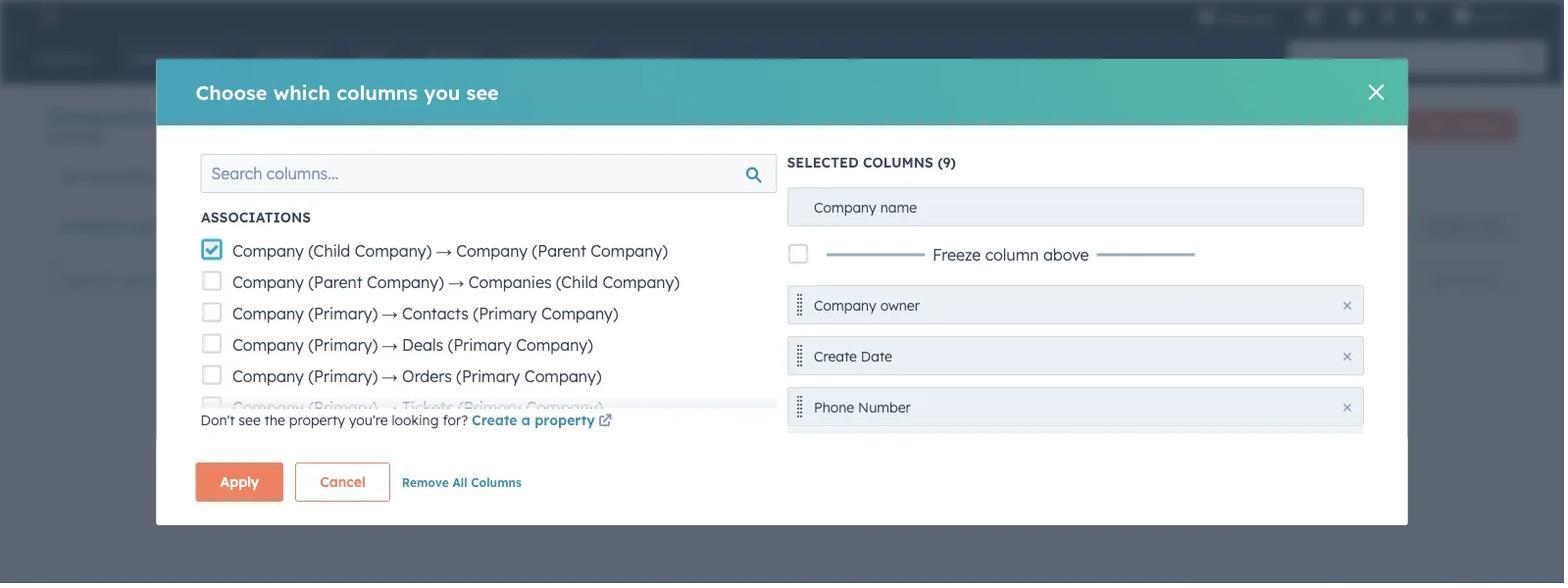 Task type: vqa. For each thing, say whether or not it's contained in the screenshot.
Company name
yes



Task type: locate. For each thing, give the bounding box(es) containing it.
3 (primary) from the top
[[308, 366, 377, 386]]

0 horizontal spatial companies
[[47, 104, 157, 129]]

2 close image from the top
[[1344, 404, 1352, 412]]

all companies button
[[47, 156, 489, 195]]

property right "the"
[[289, 412, 345, 429]]

what down after,
[[546, 412, 578, 429]]

apply
[[220, 474, 259, 491]]

company inside popup button
[[60, 218, 126, 235]]

1 horizontal spatial columns
[[863, 154, 934, 171]]

1 horizontal spatial all
[[453, 476, 468, 491]]

choose which columns you see dialog
[[156, 59, 1408, 584]]

time
[[438, 322, 486, 346]]

0 vertical spatial close image
[[1344, 353, 1352, 361]]

company (primary) → deals (primary company)
[[232, 335, 593, 355]]

→ left orders
[[382, 366, 397, 386]]

1 vertical spatial columns
[[1454, 273, 1500, 287]]

edit
[[1429, 273, 1451, 287]]

owner up search name, phone, or domain search box
[[130, 218, 172, 235]]

close image inside the phone number button
[[1344, 404, 1352, 412]]

1 vertical spatial (child
[[556, 272, 598, 292]]

→ left tickets
[[382, 398, 397, 417]]

property down after,
[[535, 412, 595, 429]]

hide
[[674, 412, 702, 429]]

owner inside button
[[880, 297, 920, 314]]

→ up company (parent company) → companies (child company)
[[436, 241, 452, 260]]

1 horizontal spatial and
[[645, 412, 670, 429]]

4 (primary) from the top
[[308, 398, 377, 417]]

company owner inside popup button
[[60, 218, 172, 235]]

0 vertical spatial close image
[[1369, 84, 1385, 100]]

0 horizontal spatial columns
[[471, 476, 522, 491]]

all companies
[[63, 167, 153, 184]]

0 records
[[47, 130, 102, 145]]

see
[[467, 80, 499, 104], [239, 412, 261, 429]]

close image down export button
[[1344, 302, 1352, 310]]

actions
[[1227, 119, 1268, 133]]

you up search columns... search field
[[424, 80, 461, 104]]

see up search columns... search field
[[467, 80, 499, 104]]

need
[[610, 412, 642, 429]]

and
[[438, 412, 463, 429], [645, 412, 670, 429]]

0 vertical spatial company owner
[[60, 218, 172, 235]]

company (child company) → company (parent company)
[[232, 241, 668, 260]]

close image for choose which columns you see
[[1369, 84, 1385, 100]]

create inside button
[[814, 348, 857, 365]]

0 horizontal spatial all
[[63, 167, 78, 184]]

all
[[63, 167, 78, 184], [453, 476, 468, 491]]

→ left deals
[[382, 335, 397, 355]]

1 horizontal spatial property
[[535, 412, 595, 429]]

all down 0 records on the left of the page
[[63, 167, 78, 184]]

(primary for deals
[[448, 335, 511, 355]]

all right remove at bottom left
[[453, 476, 468, 491]]

settings image
[[1380, 8, 1398, 26]]

search image
[[1524, 51, 1537, 65]]

create inside popup button
[[223, 218, 269, 235]]

actions button
[[1210, 110, 1296, 142]]

company)
[[354, 241, 431, 260], [590, 241, 668, 260], [367, 272, 444, 292], [602, 272, 679, 292], [541, 304, 618, 323], [516, 335, 593, 355], [524, 366, 601, 386], [526, 398, 603, 417]]

close image
[[1369, 84, 1385, 100], [1344, 302, 1352, 310]]

sort,
[[636, 389, 665, 406]]

to left get
[[492, 322, 512, 346]]

1 vertical spatial close image
[[1344, 404, 1352, 412]]

1 horizontal spatial owner
[[880, 297, 920, 314]]

1 horizontal spatial company owner
[[814, 297, 920, 314]]

company owner button
[[47, 207, 199, 246]]

companies up get
[[468, 272, 552, 292]]

1 horizontal spatial companies
[[468, 272, 552, 292]]

companies.
[[463, 389, 539, 406]]

Search columns... search field
[[201, 154, 778, 193]]

→ for deals
[[382, 335, 397, 355]]

0 vertical spatial companies
[[47, 104, 157, 129]]

create for create date
[[223, 218, 269, 235]]

0 horizontal spatial property
[[289, 412, 345, 429]]

close image inside company owner button
[[1344, 302, 1352, 310]]

view
[[1476, 219, 1501, 234]]

bob builder image
[[1454, 7, 1472, 25]]

import button
[[1308, 110, 1381, 142]]

menu item
[[1288, 0, 1292, 31]]

(primary)
[[308, 304, 377, 323], [308, 335, 377, 355], [308, 366, 377, 386], [308, 398, 377, 417]]

columns right which
[[337, 80, 418, 104]]

(child
[[308, 241, 350, 260], [556, 272, 598, 292]]

(primary
[[473, 304, 537, 323], [448, 335, 511, 355], [456, 366, 520, 386], [458, 398, 522, 417]]

get
[[518, 322, 550, 346]]

menu containing apple
[[1184, 0, 1541, 31]]

1 vertical spatial all
[[453, 476, 468, 491]]

0 vertical spatial (parent
[[532, 241, 586, 260]]

help button
[[1339, 0, 1373, 31]]

→ for orders
[[382, 366, 397, 386]]

create company
[[1409, 119, 1501, 133]]

1 horizontal spatial columns
[[1454, 273, 1500, 287]]

to
[[492, 322, 512, 346], [632, 365, 646, 382], [500, 412, 513, 429]]

a
[[522, 412, 531, 429]]

company owner up date
[[814, 297, 920, 314]]

create inside button
[[1409, 119, 1446, 133]]

1 vertical spatial to
[[632, 365, 646, 382]]

close image up import "button" on the right top
[[1369, 84, 1385, 100]]

1 vertical spatial columns
[[471, 476, 522, 491]]

(0)
[[794, 218, 814, 235]]

columns up name
[[863, 154, 934, 171]]

2 (primary) from the top
[[308, 335, 377, 355]]

company owner
[[60, 218, 172, 235], [814, 297, 920, 314]]

and down sort,
[[645, 412, 670, 429]]

what down for?
[[438, 436, 470, 453]]

edit columns
[[1429, 273, 1500, 287]]

company
[[814, 199, 876, 216], [60, 218, 126, 235], [232, 241, 304, 260], [456, 241, 528, 260], [232, 272, 304, 292], [814, 297, 876, 314], [232, 304, 304, 323], [232, 335, 304, 355], [232, 366, 304, 386], [232, 398, 304, 417]]

companies up records
[[47, 104, 157, 129]]

import
[[1324, 119, 1364, 133]]

1 vertical spatial what
[[438, 436, 470, 453]]

apple button
[[1442, 0, 1539, 31]]

(primary for contacts
[[473, 304, 537, 323]]

property
[[289, 412, 345, 429], [535, 412, 595, 429]]

0 horizontal spatial owner
[[130, 218, 172, 235]]

(primary down company (parent company) → companies (child company)
[[473, 304, 537, 323]]

(primary up by at the left bottom of the page
[[448, 335, 511, 355]]

(child down associations on the top
[[308, 241, 350, 260]]

marketplaces image
[[1306, 9, 1324, 26]]

1 close image from the top
[[1344, 353, 1352, 361]]

company (primary) → contacts (primary company)
[[232, 304, 618, 323]]

save view button
[[1411, 211, 1518, 242]]

create for create company
[[1409, 119, 1446, 133]]

start
[[438, 365, 470, 382]]

see left "the"
[[239, 412, 261, 429]]

(primary down by at the left bottom of the page
[[458, 398, 522, 417]]

→ up company (primary) → deals (primary company)
[[382, 304, 397, 323]]

columns right the edit
[[1454, 273, 1500, 287]]

(primary) for orders
[[308, 366, 377, 386]]

close image
[[1344, 353, 1352, 361], [1344, 404, 1352, 412]]

upgrade image
[[1198, 9, 1216, 26]]

0 horizontal spatial columns
[[337, 80, 418, 104]]

remove all columns button
[[402, 471, 522, 494]]

after,
[[543, 389, 577, 406]]

contacts
[[402, 304, 468, 323]]

1 horizontal spatial see
[[467, 80, 499, 104]]

company (parent company) → companies (child company)
[[232, 272, 679, 292]]

Search HubSpot search field
[[1289, 41, 1530, 75]]

companies button
[[47, 102, 175, 130]]

hubspot image
[[35, 4, 59, 27]]

0 horizontal spatial close image
[[1344, 302, 1352, 310]]

filters
[[750, 218, 790, 235]]

can
[[609, 389, 632, 406]]

you down filter
[[474, 436, 497, 453]]

columns inside "dialog"
[[337, 80, 418, 104]]

link opens in a new window image
[[599, 415, 613, 429]]

create company button
[[1392, 110, 1518, 142]]

company owner down companies
[[60, 218, 172, 235]]

1 vertical spatial owner
[[880, 297, 920, 314]]

(9)
[[938, 154, 956, 171]]

1 vertical spatial company owner
[[814, 297, 920, 314]]

create a property link
[[472, 410, 616, 434]]

0 horizontal spatial see
[[239, 412, 261, 429]]

orders
[[402, 366, 452, 386]]

company owner inside button
[[814, 297, 920, 314]]

create date button
[[787, 336, 1364, 375]]

deals
[[402, 335, 443, 355]]

all inside button
[[453, 476, 468, 491]]

(parent up time to get organized.
[[532, 241, 586, 260]]

columns
[[337, 80, 418, 104], [1454, 273, 1500, 287]]

0 horizontal spatial company owner
[[60, 218, 172, 235]]

1 horizontal spatial what
[[546, 412, 578, 429]]

owner up date
[[880, 297, 920, 314]]

1 horizontal spatial close image
[[1369, 84, 1385, 100]]

companies
[[47, 104, 157, 129], [468, 272, 552, 292]]

1 and from the left
[[438, 412, 463, 429]]

0 vertical spatial all
[[63, 167, 78, 184]]

close image inside create date button
[[1344, 353, 1352, 361]]

and down like
[[438, 412, 463, 429]]

to left a
[[500, 412, 513, 429]]

0 horizontal spatial and
[[438, 412, 463, 429]]

1 property from the left
[[289, 412, 345, 429]]

1 vertical spatial companies
[[468, 272, 552, 292]]

0 horizontal spatial (parent
[[308, 272, 362, 292]]

create
[[1409, 119, 1446, 133], [223, 218, 269, 235], [814, 348, 857, 365], [472, 412, 518, 429]]

(child up time to get organized.
[[556, 272, 598, 292]]

(primary up the companies.
[[456, 366, 520, 386]]

help image
[[1347, 9, 1365, 26]]

1 vertical spatial close image
[[1344, 302, 1352, 310]]

freeze column above
[[933, 245, 1089, 264]]

owner inside popup button
[[130, 218, 172, 235]]

company inside button
[[814, 297, 876, 314]]

→ for contacts
[[382, 304, 397, 323]]

menu
[[1184, 0, 1541, 31]]

0 vertical spatial (child
[[308, 241, 350, 260]]

you left can
[[581, 389, 605, 406]]

0 vertical spatial columns
[[337, 80, 418, 104]]

create date
[[814, 348, 892, 365]]

cancel
[[320, 474, 366, 491]]

to right data
[[632, 365, 646, 382]]

(parent down create date popup button
[[308, 272, 362, 292]]

columns
[[863, 154, 934, 171], [471, 476, 522, 491]]

(parent
[[532, 241, 586, 260], [308, 272, 362, 292]]

1 vertical spatial (parent
[[308, 272, 362, 292]]

tickets
[[402, 398, 453, 417]]

create for create date
[[814, 348, 857, 365]]

0 horizontal spatial what
[[438, 436, 470, 453]]

columns down don't.
[[471, 476, 522, 491]]

1 (primary) from the top
[[308, 304, 377, 323]]

Search name, phone, or domain search field
[[52, 262, 284, 298]]

companies banner
[[47, 101, 1518, 156]]

0 vertical spatial owner
[[130, 218, 172, 235]]

→
[[436, 241, 452, 260], [448, 272, 464, 292], [382, 304, 397, 323], [382, 335, 397, 355], [382, 366, 397, 386], [382, 398, 397, 417]]



Task type: describe. For each thing, give the bounding box(es) containing it.
records
[[58, 130, 102, 145]]

owner for create date
[[130, 218, 172, 235]]

create a property
[[472, 412, 595, 429]]

looking
[[392, 412, 439, 429]]

by
[[474, 365, 490, 382]]

with,
[[685, 365, 715, 382]]

organized.
[[556, 322, 660, 346]]

company (primary) → tickets (primary company)
[[232, 398, 603, 417]]

(primary) for contacts
[[308, 304, 377, 323]]

don't see the property you're looking for?
[[201, 412, 472, 429]]

company owner for create date
[[814, 297, 920, 314]]

search,
[[669, 389, 715, 406]]

(primary for tickets
[[458, 398, 522, 417]]

which
[[273, 80, 331, 104]]

close image for phone number
[[1344, 404, 1352, 412]]

companies inside 'choose which columns you see' "dialog"
[[468, 272, 552, 292]]

phone
[[814, 399, 854, 416]]

0 horizontal spatial (child
[[308, 241, 350, 260]]

company owner for create date
[[60, 218, 172, 235]]

→ for tickets
[[382, 398, 397, 417]]

cancel button
[[295, 463, 390, 502]]

create date button
[[210, 207, 330, 246]]

1 horizontal spatial (child
[[556, 272, 598, 292]]

date
[[273, 218, 304, 235]]

company owner button
[[787, 285, 1364, 324]]

apple
[[1476, 7, 1510, 24]]

1 horizontal spatial (parent
[[532, 241, 586, 260]]

date
[[861, 348, 892, 365]]

notifications button
[[1405, 0, 1438, 31]]

(primary) for tickets
[[308, 398, 377, 417]]

(primary for orders
[[456, 366, 520, 386]]

hubspot
[[537, 365, 594, 382]]

work
[[650, 365, 681, 382]]

settings link
[[1377, 5, 1401, 26]]

start by giving hubspot data to work with, like companies. after, you can sort, search, and filter to find what you need and hide what you don't.
[[438, 365, 715, 453]]

remove all columns
[[402, 476, 522, 491]]

all inside button
[[63, 167, 78, 184]]

marketplaces button
[[1294, 0, 1335, 31]]

→ down company (child company) → company (parent company)
[[448, 272, 464, 292]]

giving
[[493, 365, 533, 382]]

upgrade
[[1219, 9, 1274, 26]]

0
[[47, 130, 55, 145]]

the
[[265, 412, 285, 429]]

find
[[517, 412, 542, 429]]

phone number
[[814, 399, 911, 416]]

filter
[[466, 412, 496, 429]]

freeze
[[933, 245, 981, 264]]

0 vertical spatial columns
[[863, 154, 934, 171]]

column
[[985, 245, 1039, 264]]

export
[[1355, 273, 1392, 287]]

companies inside popup button
[[47, 104, 157, 129]]

(primary) for deals
[[308, 335, 377, 355]]

create for create a property
[[472, 412, 518, 429]]

close image for company owner
[[1344, 302, 1352, 310]]

notifications image
[[1413, 9, 1430, 26]]

0 vertical spatial what
[[546, 412, 578, 429]]

close image for create date
[[1344, 353, 1352, 361]]

you inside "dialog"
[[424, 80, 461, 104]]

don't
[[201, 412, 235, 429]]

owner for create date
[[880, 297, 920, 314]]

you left need
[[582, 412, 606, 429]]

2 and from the left
[[645, 412, 670, 429]]

save
[[1446, 219, 1473, 234]]

associations
[[201, 209, 311, 226]]

company (primary) → orders (primary company)
[[232, 366, 601, 386]]

data
[[1109, 117, 1143, 134]]

remove
[[402, 476, 449, 491]]

link opens in a new window image
[[599, 410, 613, 434]]

companies
[[82, 167, 153, 184]]

0 vertical spatial see
[[467, 80, 499, 104]]

company
[[1449, 119, 1501, 133]]

columns inside button
[[471, 476, 522, 491]]

don't.
[[501, 436, 537, 453]]

selected columns (9)
[[787, 154, 956, 171]]

for?
[[443, 412, 468, 429]]

name
[[880, 199, 917, 216]]

choose which columns you see
[[196, 80, 499, 104]]

number
[[858, 399, 911, 416]]

apply button
[[196, 463, 284, 502]]

0 vertical spatial to
[[492, 322, 512, 346]]

data
[[598, 365, 629, 382]]

like
[[438, 389, 459, 406]]

export button
[[1342, 267, 1405, 293]]

create date
[[223, 218, 304, 235]]

selected
[[787, 154, 859, 171]]

advanced
[[678, 218, 746, 235]]

data quality
[[1109, 117, 1197, 134]]

edit columns button
[[1416, 267, 1513, 293]]

2 property from the left
[[535, 412, 595, 429]]

hubspot link
[[24, 4, 74, 27]]

2 vertical spatial to
[[500, 412, 513, 429]]

company name
[[814, 199, 917, 216]]

above
[[1043, 245, 1089, 264]]

1 vertical spatial see
[[239, 412, 261, 429]]

data quality button
[[1075, 106, 1198, 146]]

columns inside button
[[1454, 273, 1500, 287]]

advanced filters (0) button
[[645, 207, 826, 246]]

advanced filters (0)
[[678, 218, 814, 235]]

you're
[[349, 412, 388, 429]]

save view
[[1446, 219, 1501, 234]]

time to get organized.
[[438, 322, 660, 346]]



